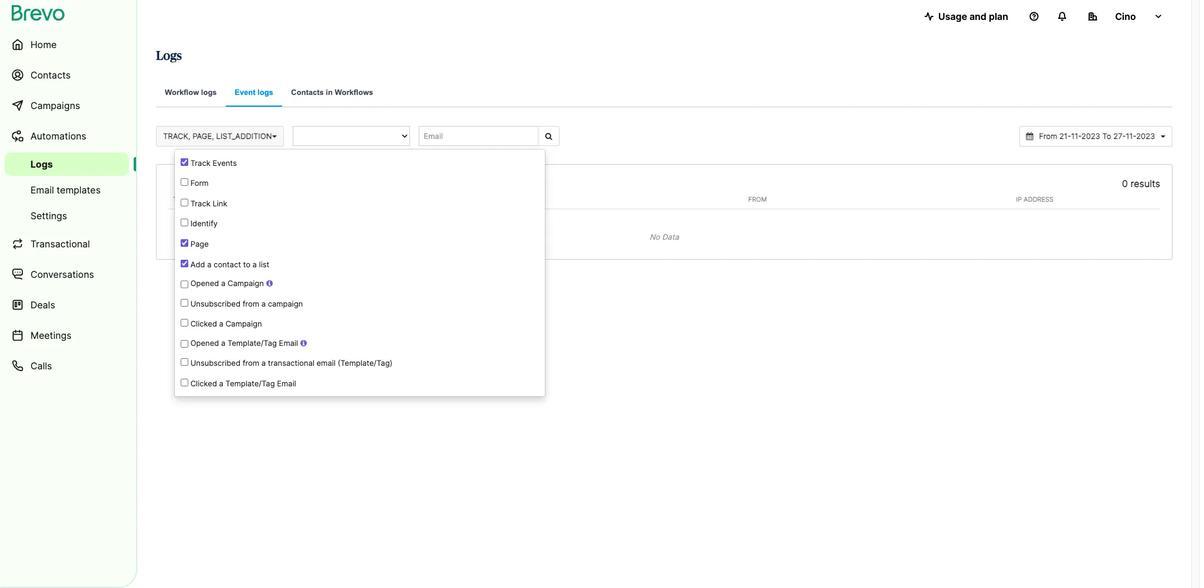 Task type: describe. For each thing, give the bounding box(es) containing it.
no data
[[650, 232, 679, 242]]

add a contact to a list
[[188, 260, 269, 269]]

clicked for clicked a campaign
[[190, 319, 217, 329]]

list
[[259, 260, 269, 269]]

a left campaign
[[261, 299, 266, 308]]

search image
[[545, 133, 552, 140]]

contacts in workflows
[[291, 88, 373, 97]]

data
[[662, 232, 679, 242]]

email for clicked a template/tag email
[[277, 379, 296, 388]]

meetings link
[[5, 321, 129, 350]]

logs for event logs
[[258, 88, 273, 97]]

logs inside logs link
[[31, 158, 53, 170]]

track, page, list_addition
[[163, 131, 272, 141]]

results
[[1131, 177, 1160, 189]]

ip
[[1016, 195, 1022, 203]]

usage and plan
[[938, 11, 1008, 22]]

deals
[[31, 299, 55, 311]]

contact
[[214, 260, 241, 269]]

0  results
[[1122, 177, 1160, 189]]

events
[[213, 158, 237, 168]]

a down clicked a campaign
[[221, 338, 225, 348]]

conversations link
[[5, 260, 129, 289]]

track events
[[188, 158, 237, 168]]

page,
[[193, 131, 214, 141]]

info circle image for opened a campaign
[[266, 280, 273, 288]]

track link
[[188, 199, 227, 208]]

Email search field
[[419, 126, 539, 146]]

contacts for contacts
[[31, 69, 71, 81]]

transactional
[[31, 238, 90, 250]]

to
[[243, 260, 250, 269]]

a left the transactional
[[261, 359, 266, 368]]

email
[[317, 359, 336, 368]]

and
[[970, 11, 987, 22]]

campaigns
[[31, 100, 80, 111]]

track for events
[[190, 158, 210, 168]]

campaigns link
[[5, 92, 129, 120]]

page link
[[175, 234, 545, 254]]

add
[[190, 260, 205, 269]]

a up opened a template/tag email
[[219, 319, 223, 329]]

campaign
[[268, 299, 303, 308]]

page
[[188, 239, 209, 249]]

logs link
[[5, 153, 129, 176]]

info circle image for opened a template/tag email
[[300, 340, 307, 347]]

email for opened a template/tag email
[[279, 338, 298, 348]]

deals link
[[5, 291, 129, 319]]

a down opened a template/tag email
[[219, 379, 223, 388]]

form link
[[175, 173, 545, 193]]

workflow
[[165, 88, 199, 97]]

transactional link
[[5, 230, 129, 258]]

no
[[650, 232, 660, 242]]

workflows
[[335, 88, 373, 97]]

usage
[[938, 11, 967, 22]]

identify link
[[175, 213, 545, 234]]

unsubscribed from a transactional email (template/tag)
[[188, 359, 393, 368]]

automations
[[31, 130, 86, 142]]

conversations
[[31, 269, 94, 280]]

cino
[[1115, 11, 1136, 22]]

home link
[[5, 31, 129, 59]]

calendar image
[[1026, 133, 1033, 140]]

plan
[[989, 11, 1008, 22]]

email templates
[[31, 184, 101, 196]]

automations link
[[5, 122, 129, 150]]

usage and plan button
[[915, 5, 1018, 28]]

campaign for clicked a campaign
[[226, 319, 262, 329]]

opened a template/tag email link
[[175, 334, 545, 353]]

link
[[213, 199, 227, 208]]

templates
[[57, 184, 101, 196]]

identify
[[188, 219, 218, 228]]

opened a template/tag email
[[188, 338, 298, 348]]

address
[[1024, 195, 1054, 203]]

list_addition
[[216, 131, 272, 141]]



Task type: locate. For each thing, give the bounding box(es) containing it.
(template/tag)
[[338, 359, 393, 368]]

clicked
[[190, 319, 217, 329], [190, 379, 217, 388]]

contacts in workflows link
[[282, 80, 382, 107]]

cino button
[[1079, 5, 1173, 28]]

0 horizontal spatial logs
[[31, 158, 53, 170]]

meetings
[[31, 330, 72, 341]]

2 clicked from the top
[[190, 379, 217, 388]]

2 unsubscribed from the top
[[190, 359, 241, 368]]

unsubscribed for unsubscribed from a campaign
[[190, 299, 241, 308]]

logs right workflow
[[201, 88, 217, 97]]

1 vertical spatial opened
[[190, 338, 219, 348]]

email down unsubscribed from a transactional email (template/tag)
[[277, 379, 296, 388]]

from down opened a template/tag email
[[243, 359, 259, 368]]

0 horizontal spatial info circle image
[[266, 280, 273, 288]]

1 vertical spatial email
[[279, 338, 298, 348]]

2 logs from the left
[[258, 88, 273, 97]]

1 vertical spatial info circle image
[[300, 340, 307, 347]]

0 vertical spatial campaign
[[228, 279, 264, 288]]

campaign inside clicked a campaign link
[[226, 319, 262, 329]]

0 vertical spatial clicked
[[190, 319, 217, 329]]

transactional
[[268, 359, 315, 368]]

logs right "event"
[[258, 88, 273, 97]]

settings
[[31, 210, 67, 222]]

0
[[1122, 177, 1128, 189]]

a
[[207, 260, 212, 269], [253, 260, 257, 269], [221, 279, 225, 288], [261, 299, 266, 308], [219, 319, 223, 329], [221, 338, 225, 348], [261, 359, 266, 368], [219, 379, 223, 388]]

clicked a campaign
[[188, 319, 262, 329]]

clicked a template/tag email link
[[175, 373, 545, 393]]

opened for opened a template/tag email
[[190, 338, 219, 348]]

opened down add
[[190, 279, 219, 288]]

a down contact
[[221, 279, 225, 288]]

contacts
[[31, 69, 71, 81], [291, 88, 324, 97]]

1 vertical spatial logs
[[31, 158, 53, 170]]

info circle image down list
[[266, 280, 273, 288]]

info circle image inside opened a template/tag email link
[[300, 340, 307, 347]]

track events link
[[175, 152, 545, 173]]

opened a campaign link
[[175, 274, 545, 293]]

contacts left the in
[[291, 88, 324, 97]]

clicked for clicked a template/tag email
[[190, 379, 217, 388]]

from for campaign
[[243, 299, 259, 308]]

track for link
[[190, 199, 210, 208]]

ip address
[[1016, 195, 1054, 203]]

1 vertical spatial track
[[190, 199, 210, 208]]

calls
[[31, 360, 52, 372]]

0 vertical spatial unsubscribed
[[190, 299, 241, 308]]

track
[[190, 158, 210, 168], [190, 199, 210, 208]]

1 logs from the left
[[201, 88, 217, 97]]

a right to
[[253, 260, 257, 269]]

clicked a template/tag email
[[188, 379, 296, 388]]

email
[[31, 184, 54, 196], [279, 338, 298, 348], [277, 379, 296, 388]]

0 vertical spatial from
[[243, 299, 259, 308]]

1 vertical spatial unsubscribed
[[190, 359, 241, 368]]

template/tag for opened
[[228, 338, 277, 348]]

calls link
[[5, 352, 129, 380]]

logs for workflow logs
[[201, 88, 217, 97]]

campaign inside opened a campaign link
[[228, 279, 264, 288]]

event logs link
[[226, 80, 282, 107]]

from for transactional
[[243, 359, 259, 368]]

track left link
[[190, 199, 210, 208]]

track link link
[[175, 193, 545, 213]]

contacts inside contacts in workflows link
[[291, 88, 324, 97]]

from down opened a campaign
[[243, 299, 259, 308]]

email up unsubscribed from a transactional email (template/tag)
[[279, 338, 298, 348]]

type
[[173, 195, 189, 203]]

from inside unsubscribed from a transactional email (template/tag) link
[[243, 359, 259, 368]]

1 clicked from the top
[[190, 319, 217, 329]]

email templates link
[[5, 178, 129, 202]]

None checkbox
[[181, 158, 188, 166], [181, 199, 188, 206], [181, 219, 188, 227], [181, 239, 188, 247], [181, 260, 188, 267], [181, 280, 188, 289], [181, 379, 188, 387], [181, 158, 188, 166], [181, 199, 188, 206], [181, 219, 188, 227], [181, 239, 188, 247], [181, 260, 188, 267], [181, 280, 188, 289], [181, 379, 188, 387]]

2 opened from the top
[[190, 338, 219, 348]]

1 opened from the top
[[190, 279, 219, 288]]

home
[[31, 39, 57, 50]]

0 vertical spatial template/tag
[[228, 338, 277, 348]]

1 vertical spatial contacts
[[291, 88, 324, 97]]

unsubscribed for unsubscribed from a transactional email (template/tag)
[[190, 359, 241, 368]]

0 vertical spatial track
[[190, 158, 210, 168]]

None text field
[[1036, 131, 1159, 142]]

clicked down opened a template/tag email
[[190, 379, 217, 388]]

None checkbox
[[181, 179, 188, 186], [181, 299, 188, 307], [181, 319, 188, 327], [181, 340, 188, 349], [181, 359, 188, 366], [181, 179, 188, 186], [181, 299, 188, 307], [181, 319, 188, 327], [181, 340, 188, 349], [181, 359, 188, 366]]

clicked up opened a template/tag email
[[190, 319, 217, 329]]

form
[[188, 179, 209, 188]]

info circle image
[[266, 280, 273, 288], [300, 340, 307, 347]]

a right add
[[207, 260, 212, 269]]

0 vertical spatial contacts
[[31, 69, 71, 81]]

1 vertical spatial template/tag
[[226, 379, 275, 388]]

opened a campaign
[[188, 279, 264, 288]]

1 horizontal spatial logs
[[156, 50, 182, 62]]

event
[[235, 88, 255, 97]]

email up settings
[[31, 184, 54, 196]]

template/tag
[[228, 338, 277, 348], [226, 379, 275, 388]]

template/tag for clicked
[[226, 379, 275, 388]]

1 from from the top
[[243, 299, 259, 308]]

campaign down to
[[228, 279, 264, 288]]

workflow logs
[[165, 88, 217, 97]]

1 horizontal spatial logs
[[258, 88, 273, 97]]

clicked a campaign link
[[175, 313, 545, 334]]

unsubscribed up clicked a campaign
[[190, 299, 241, 308]]

settings link
[[5, 204, 129, 228]]

from
[[748, 195, 767, 203]]

from inside unsubscribed from a campaign link
[[243, 299, 259, 308]]

logs
[[201, 88, 217, 97], [258, 88, 273, 97]]

info circle image up the transactional
[[300, 340, 307, 347]]

info circle image inside opened a campaign link
[[266, 280, 273, 288]]

contacts inside contacts link
[[31, 69, 71, 81]]

opened for opened a campaign
[[190, 279, 219, 288]]

in
[[326, 88, 333, 97]]

1 unsubscribed from the top
[[190, 299, 241, 308]]

opened
[[190, 279, 219, 288], [190, 338, 219, 348]]

2 track from the top
[[190, 199, 210, 208]]

unsubscribed from a campaign link
[[175, 293, 545, 313]]

contacts up campaigns
[[31, 69, 71, 81]]

workflow logs link
[[156, 80, 226, 107]]

campaign
[[228, 279, 264, 288], [226, 319, 262, 329]]

opened down clicked a campaign
[[190, 338, 219, 348]]

1 vertical spatial clicked
[[190, 379, 217, 388]]

unsubscribed from a transactional email (template/tag) link
[[175, 353, 545, 373]]

1 horizontal spatial info circle image
[[300, 340, 307, 347]]

contacts link
[[5, 61, 129, 89]]

track, page, list_addition button
[[156, 126, 284, 146]]

0 vertical spatial opened
[[190, 279, 219, 288]]

template/tag down opened a template/tag email
[[226, 379, 275, 388]]

contacts for contacts in workflows
[[291, 88, 324, 97]]

0 vertical spatial info circle image
[[266, 280, 273, 288]]

2 from from the top
[[243, 359, 259, 368]]

0 horizontal spatial contacts
[[31, 69, 71, 81]]

unsubscribed from a campaign
[[188, 299, 303, 308]]

0 vertical spatial logs
[[156, 50, 182, 62]]

logs down automations
[[31, 158, 53, 170]]

2 vertical spatial email
[[277, 379, 296, 388]]

template/tag down clicked a campaign
[[228, 338, 277, 348]]

1 vertical spatial from
[[243, 359, 259, 368]]

0 horizontal spatial logs
[[201, 88, 217, 97]]

from
[[243, 299, 259, 308], [243, 359, 259, 368]]

unsubscribed up the clicked a template/tag email
[[190, 359, 241, 368]]

track up form
[[190, 158, 210, 168]]

campaign up opened a template/tag email
[[226, 319, 262, 329]]

logs up workflow
[[156, 50, 182, 62]]

0 vertical spatial email
[[31, 184, 54, 196]]

add a contact to a list link
[[175, 254, 545, 274]]

logs
[[156, 50, 182, 62], [31, 158, 53, 170]]

track,
[[163, 131, 190, 141]]

event logs
[[235, 88, 273, 97]]

1 track from the top
[[190, 158, 210, 168]]

1 vertical spatial campaign
[[226, 319, 262, 329]]

campaign for opened a campaign
[[228, 279, 264, 288]]

unsubscribed
[[190, 299, 241, 308], [190, 359, 241, 368]]

1 horizontal spatial contacts
[[291, 88, 324, 97]]



Task type: vqa. For each thing, say whether or not it's contained in the screenshot.
ALL EVENTS
no



